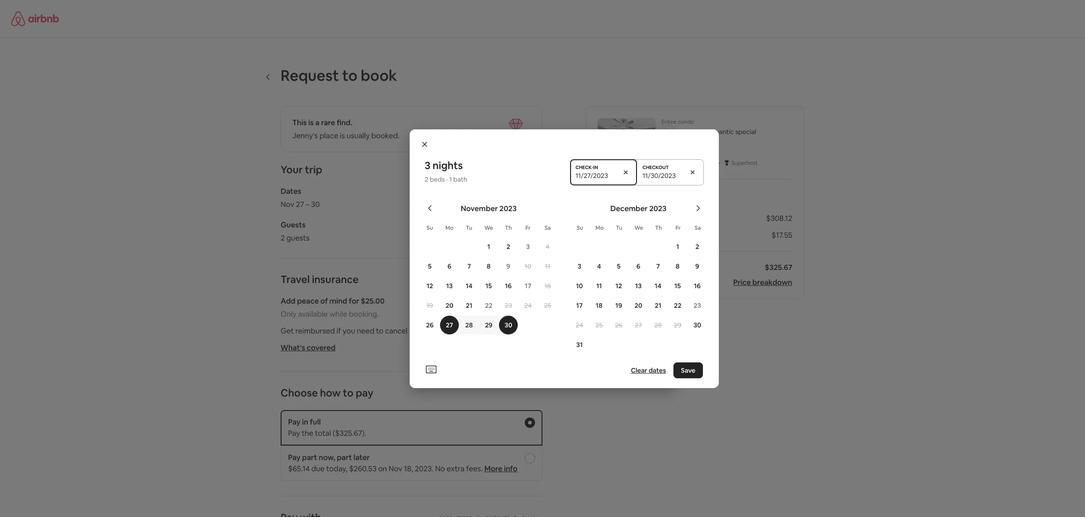Task type: describe. For each thing, give the bounding box(es) containing it.
reimbursed
[[296, 327, 335, 336]]

price breakdown button
[[734, 278, 793, 288]]

•
[[719, 158, 720, 168]]

&
[[700, 128, 704, 136]]

dates
[[649, 367, 666, 375]]

1 horizontal spatial nights
[[604, 214, 625, 224]]

save
[[681, 367, 696, 375]]

0 horizontal spatial 25
[[544, 302, 552, 310]]

for
[[349, 297, 359, 306]]

fees.
[[466, 465, 483, 474]]

2 tu from the left
[[616, 224, 623, 232]]

0 horizontal spatial 1
[[449, 175, 452, 184]]

a
[[315, 118, 320, 128]]

$325.67
[[765, 263, 793, 273]]

$65.14
[[288, 465, 310, 474]]

13 for second 13 button from the right
[[446, 282, 453, 290]]

0 vertical spatial 18 button
[[538, 277, 558, 295]]

nov inside dates nov 27 – 30
[[281, 200, 294, 210]]

1 21 from the left
[[466, 302, 473, 310]]

dates nov 27 – 30
[[281, 187, 320, 210]]

beds
[[430, 175, 445, 184]]

2 7 button from the left
[[649, 257, 668, 276]]

1 for december
[[677, 243, 679, 251]]

0 horizontal spatial 4
[[546, 243, 550, 251]]

what's covered button
[[281, 343, 336, 353]]

mastercard image
[[475, 514, 482, 518]]

edit
[[529, 220, 543, 230]]

delays,
[[477, 327, 500, 336]]

2 mo from the left
[[596, 224, 604, 232]]

1 horizontal spatial 17
[[577, 302, 583, 310]]

2 21 from the left
[[655, 302, 662, 310]]

2 8 button from the left
[[668, 257, 688, 276]]

available
[[298, 310, 328, 320]]

1 button for december 2023
[[668, 237, 688, 256]]

26 for 1st 26 button from right
[[615, 321, 623, 330]]

1 8 from the left
[[487, 262, 491, 271]]

2 28 button from the left
[[649, 316, 668, 335]]

warm
[[680, 128, 698, 136]]

1 vertical spatial 10 button
[[570, 277, 590, 295]]

2 27 button from the left
[[629, 316, 649, 335]]

1 26 button from the left
[[420, 316, 440, 335]]

$308.12
[[767, 214, 793, 224]]

1 vertical spatial 18 button
[[590, 296, 609, 315]]

11 for left 11 button
[[545, 262, 551, 271]]

0 horizontal spatial 10 button
[[518, 257, 538, 276]]

1 horizontal spatial 11 button
[[590, 277, 609, 295]]

3 left total
[[578, 262, 582, 271]]

more
[[485, 465, 503, 474]]

november 2023
[[461, 204, 517, 214]]

2 5 button from the left
[[609, 257, 629, 276]]

26 for second 26 button from the right
[[426, 321, 434, 330]]

30 for second 30 button from the left
[[694, 321, 702, 330]]

condo
[[678, 118, 695, 126]]

now,
[[319, 453, 335, 463]]

special
[[736, 128, 757, 136]]

1 9 button from the left
[[499, 257, 518, 276]]

2023 for december 2023
[[650, 204, 667, 214]]

2 23 button from the left
[[688, 296, 708, 315]]

booking.
[[349, 310, 379, 320]]

nov inside the pay part now, part later $65.14 due today,  $260.53 on nov 18, 2023. no extra fees. more info
[[389, 465, 402, 474]]

1 23 from the left
[[505, 302, 512, 310]]

guests
[[281, 220, 306, 230]]

22 for second 22 button from left
[[674, 302, 682, 310]]

1 19 button from the left
[[420, 296, 440, 315]]

december 2023
[[611, 204, 667, 214]]

1 15 button from the left
[[479, 277, 499, 295]]

$17.55
[[772, 231, 793, 241]]

jenny's
[[292, 131, 318, 141]]

if
[[337, 327, 341, 336]]

usually
[[347, 131, 370, 141]]

reviews
[[693, 160, 713, 167]]

0 vertical spatial 4 button
[[538, 237, 558, 256]]

1 27 button from the left
[[440, 316, 460, 335]]

rare
[[321, 118, 335, 128]]

1 vertical spatial 24
[[576, 321, 583, 330]]

2 button for december 2023
[[688, 237, 708, 256]]

⭐️⭐️
[[662, 128, 679, 136]]

pay part now, part later $65.14 due today,  $260.53 on nov 18, 2023. no extra fees. more info
[[288, 453, 518, 474]]

choose how to pay
[[281, 387, 373, 400]]

2 9 button from the left
[[688, 257, 708, 276]]

5 for second 5 button from right
[[428, 262, 432, 271]]

2 button for november 2023
[[499, 237, 518, 256]]

2 we from the left
[[635, 224, 644, 232]]

more info button
[[485, 465, 518, 474]]

1 mo from the left
[[446, 224, 454, 232]]

2 21 button from the left
[[649, 296, 668, 315]]

19 for second 19 button from right
[[427, 302, 433, 310]]

1 vertical spatial 17 button
[[570, 296, 590, 315]]

31
[[576, 341, 583, 349]]

to left illness,
[[424, 327, 432, 336]]

info
[[504, 465, 518, 474]]

book
[[361, 66, 397, 85]]

1 vertical spatial is
[[340, 131, 345, 141]]

2 30 button from the left
[[688, 316, 708, 335]]

2 28 from the left
[[655, 321, 662, 330]]

1 add date text field from the left
[[576, 171, 615, 180]]

how
[[320, 387, 341, 400]]

bath
[[454, 175, 467, 184]]

0 horizontal spatial 24 button
[[518, 296, 538, 315]]

2 su from the left
[[577, 224, 583, 232]]

2 inside guests 2 guests
[[281, 233, 285, 243]]

2 12 button from the left
[[609, 277, 629, 295]]

insurance
[[312, 273, 359, 286]]

guests 2 guests
[[281, 220, 310, 243]]

today,
[[326, 465, 348, 474]]

superhost
[[732, 160, 758, 167]]

1 horizontal spatial 27
[[446, 321, 453, 330]]

1 vertical spatial 10
[[576, 282, 583, 290]]

2 14 button from the left
[[649, 277, 668, 295]]

december
[[611, 204, 648, 214]]

only
[[281, 310, 297, 320]]

0 horizontal spatial 3 button
[[518, 237, 538, 256]]

6 for 2nd 6 button from the left
[[637, 262, 641, 271]]

1 horizontal spatial 4 button
[[590, 257, 609, 276]]

cancel
[[385, 327, 408, 336]]

19 for 2nd 19 button from the left
[[616, 302, 622, 310]]

more.
[[517, 327, 537, 336]]

later
[[354, 453, 370, 463]]

1 28 button from the left
[[460, 316, 479, 335]]

20 for first '20' button from right
[[635, 302, 643, 310]]

20 for 1st '20' button
[[446, 302, 454, 310]]

to right need
[[376, 327, 384, 336]]

1 for november
[[488, 243, 490, 251]]

booked.
[[372, 131, 400, 141]]

1 16 button from the left
[[499, 277, 518, 295]]

3 up 2 beds
[[425, 159, 431, 172]]

back image
[[265, 73, 272, 81]]

1 horizontal spatial 24 button
[[570, 316, 590, 335]]

add
[[281, 297, 296, 306]]

need
[[357, 327, 375, 336]]

12 for second 12 button
[[616, 282, 622, 290]]

entire condo ⭐️⭐️ warm &  romantic special moments⭐️⭐️
[[662, 118, 757, 145]]

1 vertical spatial 25
[[596, 321, 603, 330]]

illness,
[[433, 327, 455, 336]]

of
[[321, 297, 328, 306]]

pay in full pay the total ($325.67).
[[288, 418, 366, 439]]

(usd)
[[617, 263, 637, 273]]

total
[[315, 429, 331, 439]]

the
[[302, 429, 313, 439]]

2 horizontal spatial 27
[[635, 321, 642, 330]]

1 vertical spatial 18
[[596, 302, 603, 310]]

breakdown
[[753, 278, 793, 288]]

pay for pay in full pay the total ($325.67).
[[288, 418, 301, 428]]

2 16 button from the left
[[688, 277, 708, 295]]

(usd) button
[[617, 263, 637, 273]]

save button
[[674, 363, 703, 379]]

2 15 button from the left
[[668, 277, 688, 295]]

$260.53
[[349, 465, 377, 474]]

request to book
[[281, 66, 397, 85]]

1 th from the left
[[505, 224, 512, 232]]

your trip
[[281, 163, 322, 176]]

0 horizontal spatial 10
[[525, 262, 532, 271]]

1 part from the left
[[302, 453, 317, 463]]

0 vertical spatial 18
[[545, 282, 551, 290]]

207
[[683, 160, 692, 167]]

dates dialog
[[410, 129, 1015, 389]]

total (usd)
[[598, 263, 637, 273]]

clear
[[631, 367, 648, 375]]

15 for 2nd "15" button
[[675, 282, 681, 290]]

peace
[[297, 297, 319, 306]]

0 vertical spatial 25 button
[[538, 296, 558, 315]]

3 up taxes
[[598, 214, 602, 224]]

place
[[320, 131, 338, 141]]

nights inside dates dialog
[[433, 159, 463, 172]]

1 horizontal spatial due
[[409, 327, 423, 336]]

1 6 button from the left
[[440, 257, 460, 276]]

22 for 1st 22 button from the left
[[485, 302, 493, 310]]

you
[[343, 327, 355, 336]]



Task type: vqa. For each thing, say whether or not it's contained in the screenshot.


Task type: locate. For each thing, give the bounding box(es) containing it.
4 button left (usd) button
[[590, 257, 609, 276]]

0 horizontal spatial th
[[505, 224, 512, 232]]

1 horizontal spatial sa
[[695, 224, 701, 232]]

pay up $65.14
[[288, 453, 301, 463]]

2 29 button from the left
[[668, 316, 688, 335]]

2 add date text field from the left
[[643, 171, 682, 180]]

get reimbursed if you need to cancel due to illness, flight delays, and more.
[[281, 327, 537, 336]]

24 button up 31 button at the right
[[570, 316, 590, 335]]

2 horizontal spatial 1
[[677, 243, 679, 251]]

3 nights inside dates dialog
[[425, 159, 463, 172]]

16 button left price
[[688, 277, 708, 295]]

28 up dates at the bottom right of page
[[655, 321, 662, 330]]

27
[[296, 200, 304, 210], [446, 321, 453, 330], [635, 321, 642, 330]]

pay left in
[[288, 418, 301, 428]]

16 left price
[[694, 282, 701, 290]]

1 horizontal spatial 30
[[505, 321, 512, 330]]

17 up 31
[[577, 302, 583, 310]]

1 9 from the left
[[507, 262, 511, 271]]

0 horizontal spatial 6
[[448, 262, 452, 271]]

11 button down edit
[[538, 257, 558, 276]]

1 20 from the left
[[446, 302, 454, 310]]

0 horizontal spatial 26 button
[[420, 316, 440, 335]]

13 for second 13 button from left
[[635, 282, 642, 290]]

18 button
[[538, 277, 558, 295], [590, 296, 609, 315]]

1 1 button from the left
[[479, 237, 499, 256]]

1 horizontal spatial 10
[[576, 282, 583, 290]]

1 horizontal spatial 6
[[637, 262, 641, 271]]

12
[[427, 282, 433, 290], [616, 282, 622, 290]]

is down find.
[[340, 131, 345, 141]]

1 fr from the left
[[526, 224, 531, 232]]

16 button up and
[[499, 277, 518, 295]]

0 horizontal spatial 24
[[525, 302, 532, 310]]

1 30 button from the left
[[499, 316, 518, 335]]

choose
[[281, 387, 318, 400]]

2 22 button from the left
[[668, 296, 688, 315]]

2023 for november 2023
[[500, 204, 517, 214]]

2 6 from the left
[[637, 262, 641, 271]]

0 vertical spatial 3 button
[[518, 237, 538, 256]]

while
[[330, 310, 347, 320]]

1 21 button from the left
[[460, 296, 479, 315]]

14 for 2nd 14 button from the right
[[466, 282, 473, 290]]

0 horizontal spatial 14 button
[[460, 277, 479, 295]]

23 button
[[499, 296, 518, 315], [688, 296, 708, 315]]

16 for first 16 button from right
[[694, 282, 701, 290]]

13 button up illness,
[[440, 277, 460, 295]]

2 fr from the left
[[676, 224, 681, 232]]

1 2023 from the left
[[500, 204, 517, 214]]

1 horizontal spatial su
[[577, 224, 583, 232]]

5 for 1st 5 button from right
[[617, 262, 621, 271]]

30 for 2nd 30 button from right
[[505, 321, 512, 330]]

1 vertical spatial nov
[[389, 465, 402, 474]]

1 vertical spatial 4 button
[[590, 257, 609, 276]]

2 pay from the top
[[288, 429, 300, 439]]

part up today,
[[337, 453, 352, 463]]

19
[[427, 302, 433, 310], [616, 302, 622, 310]]

2 19 button from the left
[[609, 296, 629, 315]]

0 horizontal spatial 17 button
[[518, 277, 538, 295]]

to left book
[[342, 66, 358, 85]]

1 5 from the left
[[428, 262, 432, 271]]

your
[[281, 163, 303, 176]]

14 button
[[460, 277, 479, 295], [649, 277, 668, 295]]

discover card image
[[485, 514, 510, 518]]

1 13 button from the left
[[440, 277, 460, 295]]

2 29 from the left
[[674, 321, 682, 330]]

16 for second 16 button from right
[[505, 282, 512, 290]]

2 9 from the left
[[696, 262, 700, 271]]

request
[[281, 66, 339, 85]]

1 horizontal spatial mo
[[596, 224, 604, 232]]

8
[[487, 262, 491, 271], [676, 262, 680, 271]]

–
[[306, 200, 310, 210]]

1 29 button from the left
[[479, 316, 499, 335]]

what's covered
[[281, 343, 336, 353]]

17 button up 31 button at the right
[[570, 296, 590, 315]]

1 7 button from the left
[[460, 257, 479, 276]]

1 we from the left
[[485, 224, 493, 232]]

30 left more.
[[505, 321, 512, 330]]

(
[[681, 160, 683, 167]]

1 6 from the left
[[448, 262, 452, 271]]

1 horizontal spatial 4
[[597, 262, 601, 271]]

1 horizontal spatial 11
[[597, 282, 602, 290]]

2 6 button from the left
[[629, 257, 649, 276]]

due right cancel
[[409, 327, 423, 336]]

0 vertical spatial 17
[[525, 282, 532, 290]]

0 vertical spatial 4
[[546, 243, 550, 251]]

0 horizontal spatial 27 button
[[440, 316, 460, 335]]

1 sa from the left
[[545, 224, 551, 232]]

19 up get reimbursed if you need to cancel due to illness, flight delays, and more.
[[427, 302, 433, 310]]

this is a rare find. jenny's place is usually booked.
[[292, 118, 400, 141]]

29 left and
[[485, 321, 493, 330]]

pay for pay part now, part later $65.14 due today,  $260.53 on nov 18, 2023. no extra fees. more info
[[288, 453, 301, 463]]

30 right –
[[311, 200, 320, 210]]

sa
[[545, 224, 551, 232], [695, 224, 701, 232]]

find.
[[337, 118, 353, 128]]

0 vertical spatial 11 button
[[538, 257, 558, 276]]

1 horizontal spatial 22 button
[[668, 296, 688, 315]]

tu
[[466, 224, 473, 232], [616, 224, 623, 232]]

1 horizontal spatial 18
[[596, 302, 603, 310]]

pay left the
[[288, 429, 300, 439]]

2 8 from the left
[[676, 262, 680, 271]]

30 button
[[499, 316, 518, 335], [688, 316, 708, 335]]

1 vertical spatial 3 nights
[[598, 214, 625, 224]]

0 horizontal spatial 25 button
[[538, 296, 558, 315]]

27 inside dates nov 27 – 30
[[296, 200, 304, 210]]

2023.
[[415, 465, 434, 474]]

27 button up clear
[[629, 316, 649, 335]]

due inside the pay part now, part later $65.14 due today,  $260.53 on nov 18, 2023. no extra fees. more info
[[312, 465, 325, 474]]

1 su from the left
[[427, 224, 433, 232]]

1 tu from the left
[[466, 224, 473, 232]]

31 button
[[570, 336, 590, 354]]

2 20 button from the left
[[629, 296, 649, 315]]

2 beds
[[425, 175, 445, 184]]

2 26 button from the left
[[609, 316, 629, 335]]

1 horizontal spatial 20 button
[[629, 296, 649, 315]]

1 bath
[[449, 175, 467, 184]]

24 up 31
[[576, 321, 583, 330]]

2 13 button from the left
[[629, 277, 649, 295]]

13 button down (usd) button
[[629, 277, 649, 295]]

paypal image
[[513, 514, 529, 518]]

nights up 1 bath
[[433, 159, 463, 172]]

1 26 from the left
[[426, 321, 434, 330]]

1 vertical spatial 4
[[597, 262, 601, 271]]

Add date text field
[[576, 171, 615, 180], [643, 171, 682, 180]]

29 button left and
[[479, 316, 499, 335]]

0 horizontal spatial 17
[[525, 282, 532, 290]]

29 for second 29 button
[[674, 321, 682, 330]]

0 vertical spatial 24
[[525, 302, 532, 310]]

24 button up more.
[[518, 296, 538, 315]]

3 nights up the beds
[[425, 159, 463, 172]]

None radio
[[525, 418, 535, 429]]

22
[[485, 302, 493, 310], [674, 302, 682, 310]]

entire
[[662, 118, 677, 126]]

28 button up dates at the bottom right of page
[[649, 316, 668, 335]]

1 horizontal spatial 27 button
[[629, 316, 649, 335]]

tu down november at the top left
[[466, 224, 473, 232]]

0 horizontal spatial due
[[312, 465, 325, 474]]

1 22 from the left
[[485, 302, 493, 310]]

1 29 from the left
[[485, 321, 493, 330]]

1 vertical spatial 11
[[597, 282, 602, 290]]

mo
[[446, 224, 454, 232], [596, 224, 604, 232]]

0 vertical spatial 17 button
[[518, 277, 538, 295]]

0 horizontal spatial 12
[[427, 282, 433, 290]]

taxes
[[598, 231, 618, 241]]

3 pay from the top
[[288, 453, 301, 463]]

0 vertical spatial 11
[[545, 262, 551, 271]]

1 12 from the left
[[427, 282, 433, 290]]

4 button down edit
[[538, 237, 558, 256]]

6 for 2nd 6 button from right
[[448, 262, 452, 271]]

0 vertical spatial nights
[[433, 159, 463, 172]]

3 button left total
[[570, 257, 590, 276]]

2 th from the left
[[655, 224, 662, 232]]

we down december 2023
[[635, 224, 644, 232]]

0 horizontal spatial 11 button
[[538, 257, 558, 276]]

part
[[302, 453, 317, 463], [337, 453, 352, 463]]

on
[[378, 465, 387, 474]]

1 14 button from the left
[[460, 277, 479, 295]]

clear dates button
[[627, 363, 670, 379]]

15 for second "15" button from the right
[[486, 282, 492, 290]]

2023 right november at the top left
[[500, 204, 517, 214]]

1 button for november 2023
[[479, 237, 499, 256]]

to left pay
[[343, 387, 354, 400]]

2 2 button from the left
[[688, 237, 708, 256]]

nov right on
[[389, 465, 402, 474]]

0 horizontal spatial 8 button
[[479, 257, 499, 276]]

0 horizontal spatial sa
[[545, 224, 551, 232]]

7
[[468, 262, 471, 271], [657, 262, 660, 271]]

20
[[446, 302, 454, 310], [635, 302, 643, 310]]

28
[[466, 321, 473, 330], [655, 321, 662, 330]]

travel
[[281, 273, 310, 286]]

0 horizontal spatial 14
[[466, 282, 473, 290]]

trip
[[305, 163, 322, 176]]

29 button
[[479, 316, 499, 335], [668, 316, 688, 335]]

2 19 from the left
[[616, 302, 622, 310]]

0 vertical spatial is
[[308, 118, 314, 128]]

american express card image
[[455, 514, 472, 518]]

mind
[[330, 297, 347, 306]]

27 left –
[[296, 200, 304, 210]]

pay
[[356, 387, 373, 400]]

0 vertical spatial due
[[409, 327, 423, 336]]

12 button
[[420, 277, 440, 295], [609, 277, 629, 295]]

14 for 2nd 14 button from left
[[655, 282, 662, 290]]

24
[[525, 302, 532, 310], [576, 321, 583, 330]]

9
[[507, 262, 511, 271], [696, 262, 700, 271]]

1 23 button from the left
[[499, 296, 518, 315]]

1 19 from the left
[[427, 302, 433, 310]]

1 2 button from the left
[[499, 237, 518, 256]]

th left edit
[[505, 224, 512, 232]]

2 sa from the left
[[695, 224, 701, 232]]

part up $65.14
[[302, 453, 317, 463]]

total
[[598, 263, 616, 273]]

30 button right "flight"
[[499, 316, 518, 335]]

19 button up illness,
[[420, 296, 440, 315]]

in
[[302, 418, 308, 428]]

1 horizontal spatial 14 button
[[649, 277, 668, 295]]

1 horizontal spatial 23 button
[[688, 296, 708, 315]]

12 for first 12 button
[[427, 282, 433, 290]]

we down november 2023
[[485, 224, 493, 232]]

flight
[[457, 327, 475, 336]]

19 down total (usd)
[[616, 302, 622, 310]]

1 horizontal spatial 3 nights
[[598, 214, 625, 224]]

1 horizontal spatial 7 button
[[649, 257, 668, 276]]

18,
[[404, 465, 413, 474]]

2 1 button from the left
[[668, 237, 688, 256]]

1 horizontal spatial 2023
[[650, 204, 667, 214]]

1 horizontal spatial 26 button
[[609, 316, 629, 335]]

2 12 from the left
[[616, 282, 622, 290]]

1 16 from the left
[[505, 282, 512, 290]]

3 button down edit
[[518, 237, 538, 256]]

1 horizontal spatial 12
[[616, 282, 622, 290]]

price
[[734, 278, 751, 288]]

4 button
[[538, 237, 558, 256], [590, 257, 609, 276]]

0 horizontal spatial 22 button
[[479, 296, 499, 315]]

guests
[[287, 233, 310, 243]]

30 up save button
[[694, 321, 702, 330]]

get
[[281, 327, 294, 336]]

20 down (usd) button
[[635, 302, 643, 310]]

1 horizontal spatial 5 button
[[609, 257, 629, 276]]

travel insurance
[[281, 273, 359, 286]]

22 button
[[479, 296, 499, 315], [668, 296, 688, 315]]

28 button right illness,
[[460, 316, 479, 335]]

calendar application
[[410, 194, 1015, 363]]

pay inside the pay part now, part later $65.14 due today,  $260.53 on nov 18, 2023. no extra fees. more info
[[288, 453, 301, 463]]

20 button down (usd) button
[[629, 296, 649, 315]]

1 horizontal spatial 17 button
[[570, 296, 590, 315]]

3
[[425, 159, 431, 172], [598, 214, 602, 224], [526, 243, 530, 251], [578, 262, 582, 271]]

0 horizontal spatial 9
[[507, 262, 511, 271]]

0 horizontal spatial 23 button
[[499, 296, 518, 315]]

0 horizontal spatial 18 button
[[538, 277, 558, 295]]

add peace of mind for $25.00 only available while booking.
[[281, 297, 385, 320]]

1 7 from the left
[[468, 262, 471, 271]]

20 button up illness,
[[440, 296, 460, 315]]

2 part from the left
[[337, 453, 352, 463]]

1 button
[[479, 237, 499, 256], [668, 237, 688, 256]]

21
[[466, 302, 473, 310], [655, 302, 662, 310]]

30 inside dates nov 27 – 30
[[311, 200, 320, 210]]

this
[[292, 118, 307, 128]]

th
[[505, 224, 512, 232], [655, 224, 662, 232]]

is left the a
[[308, 118, 314, 128]]

2 13 from the left
[[635, 282, 642, 290]]

3 button
[[518, 237, 538, 256], [570, 257, 590, 276]]

16 up and
[[505, 282, 512, 290]]

1 5 button from the left
[[420, 257, 440, 276]]

19 button
[[420, 296, 440, 315], [609, 296, 629, 315]]

0 horizontal spatial 23
[[505, 302, 512, 310]]

0 horizontal spatial 27
[[296, 200, 304, 210]]

1 28 from the left
[[466, 321, 473, 330]]

2 5 from the left
[[617, 262, 621, 271]]

2 23 from the left
[[694, 302, 701, 310]]

extra
[[447, 465, 465, 474]]

nights down december
[[604, 214, 625, 224]]

november
[[461, 204, 498, 214]]

6
[[448, 262, 452, 271], [637, 262, 641, 271]]

8 button
[[479, 257, 499, 276], [668, 257, 688, 276]]

1 horizontal spatial 9
[[696, 262, 700, 271]]

0 horizontal spatial 15 button
[[479, 277, 499, 295]]

1 horizontal spatial 25
[[596, 321, 603, 330]]

1 horizontal spatial fr
[[676, 224, 681, 232]]

2 14 from the left
[[655, 282, 662, 290]]

28 left "delays,"
[[466, 321, 473, 330]]

2 20 from the left
[[635, 302, 643, 310]]

None radio
[[525, 454, 535, 464]]

4.88 ( 207 reviews
[[668, 160, 713, 167]]

23
[[505, 302, 512, 310], [694, 302, 701, 310]]

13 down (usd) button
[[635, 282, 642, 290]]

1 vertical spatial 11 button
[[590, 277, 609, 295]]

13 up illness,
[[446, 282, 453, 290]]

0 horizontal spatial 9 button
[[499, 257, 518, 276]]

1 horizontal spatial 15
[[675, 282, 681, 290]]

google pay image
[[532, 514, 543, 518]]

0 horizontal spatial 28 button
[[460, 316, 479, 335]]

visa card image
[[439, 514, 452, 518]]

nights
[[433, 159, 463, 172], [604, 214, 625, 224]]

14
[[466, 282, 473, 290], [655, 282, 662, 290]]

1 14 from the left
[[466, 282, 473, 290]]

1 12 button from the left
[[420, 277, 440, 295]]

17 up more.
[[525, 282, 532, 290]]

clear dates
[[631, 367, 666, 375]]

29 button up save button
[[668, 316, 688, 335]]

0 horizontal spatial 13
[[446, 282, 453, 290]]

3 nights up taxes
[[598, 214, 625, 224]]

7 button
[[460, 257, 479, 276], [649, 257, 668, 276]]

0 horizontal spatial 16
[[505, 282, 512, 290]]

27 left "flight"
[[446, 321, 453, 330]]

1 horizontal spatial 14
[[655, 282, 662, 290]]

is
[[308, 118, 314, 128], [340, 131, 345, 141]]

0 horizontal spatial 2 button
[[499, 237, 518, 256]]

29 for 2nd 29 button from right
[[485, 321, 493, 330]]

0 horizontal spatial 29
[[485, 321, 493, 330]]

1 horizontal spatial 24
[[576, 321, 583, 330]]

1 8 button from the left
[[479, 257, 499, 276]]

0 horizontal spatial 11
[[545, 262, 551, 271]]

th down december 2023
[[655, 224, 662, 232]]

romantic
[[706, 128, 734, 136]]

0 horizontal spatial 3 nights
[[425, 159, 463, 172]]

27 up clear
[[635, 321, 642, 330]]

and
[[502, 327, 515, 336]]

2 15 from the left
[[675, 282, 681, 290]]

17 button up more.
[[518, 277, 538, 295]]

1 20 button from the left
[[440, 296, 460, 315]]

11
[[545, 262, 551, 271], [597, 282, 602, 290]]

1 13 from the left
[[446, 282, 453, 290]]

nov down dates
[[281, 200, 294, 210]]

3 down edit
[[526, 243, 530, 251]]

1 vertical spatial nights
[[604, 214, 625, 224]]

1 horizontal spatial 29 button
[[668, 316, 688, 335]]

27 button left "delays,"
[[440, 316, 460, 335]]

30 button up save button
[[688, 316, 708, 335]]

tu down december
[[616, 224, 623, 232]]

2 horizontal spatial 30
[[694, 321, 702, 330]]

0 horizontal spatial 28
[[466, 321, 473, 330]]

1 horizontal spatial 20
[[635, 302, 643, 310]]

1 pay from the top
[[288, 418, 301, 428]]

20 up illness,
[[446, 302, 454, 310]]

2 22 from the left
[[674, 302, 682, 310]]

1 22 button from the left
[[479, 296, 499, 315]]

0 horizontal spatial 21
[[466, 302, 473, 310]]

24 up more.
[[525, 302, 532, 310]]

1 horizontal spatial 2 button
[[688, 237, 708, 256]]

1 horizontal spatial 9 button
[[688, 257, 708, 276]]

11 for right 11 button
[[597, 282, 602, 290]]

11 button down total
[[590, 277, 609, 295]]

1 horizontal spatial 18 button
[[590, 296, 609, 315]]

1 horizontal spatial 3 button
[[570, 257, 590, 276]]

1 15 from the left
[[486, 282, 492, 290]]

19 button down total (usd)
[[609, 296, 629, 315]]

0 horizontal spatial 15
[[486, 282, 492, 290]]

2 26 from the left
[[615, 321, 623, 330]]

0 horizontal spatial 19 button
[[420, 296, 440, 315]]

due down now,
[[312, 465, 325, 474]]

2
[[425, 175, 429, 184], [281, 233, 285, 243], [507, 243, 510, 251], [696, 243, 700, 251]]

2 16 from the left
[[694, 282, 701, 290]]

1 vertical spatial 25 button
[[590, 316, 609, 335]]

2 2023 from the left
[[650, 204, 667, 214]]

2023 right december
[[650, 204, 667, 214]]

13 button
[[440, 277, 460, 295], [629, 277, 649, 295]]

1 horizontal spatial 13
[[635, 282, 642, 290]]

29 up save button
[[674, 321, 682, 330]]

2 7 from the left
[[657, 262, 660, 271]]



